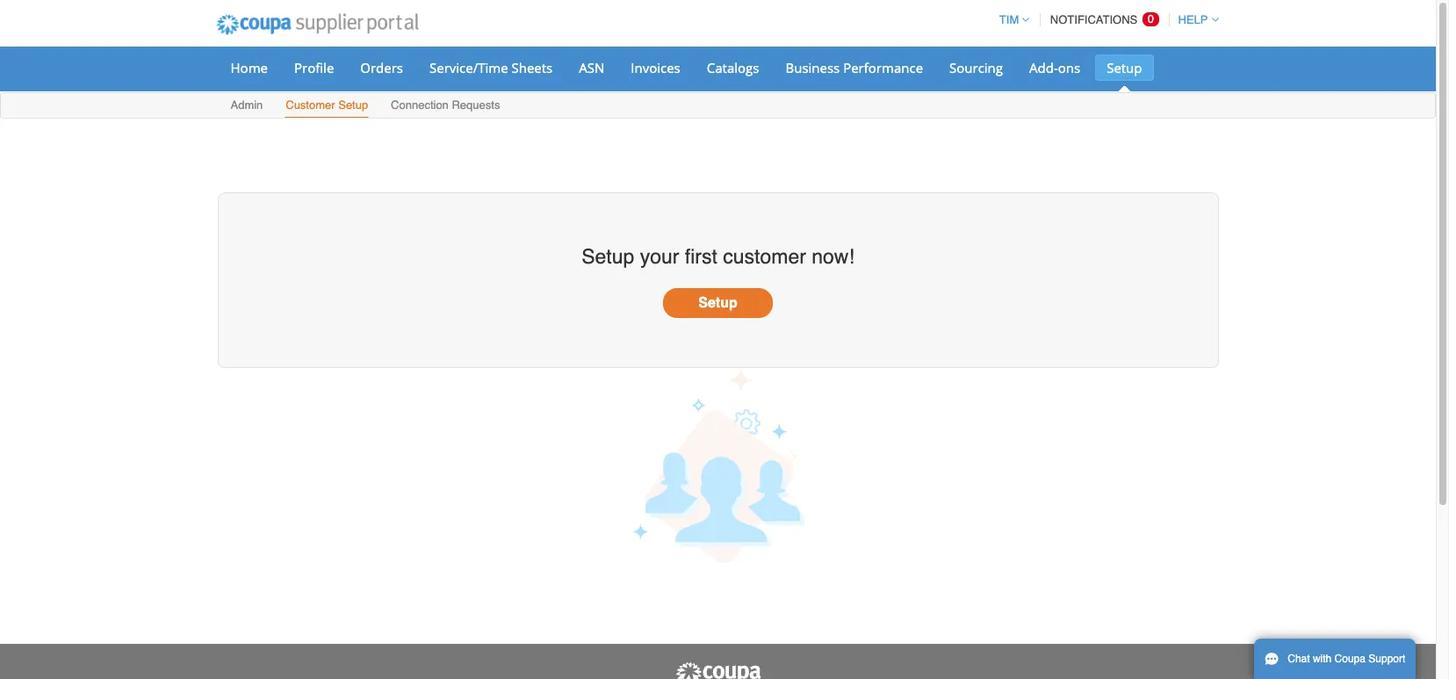 Task type: vqa. For each thing, say whether or not it's contained in the screenshot.
sourcing
yes



Task type: describe. For each thing, give the bounding box(es) containing it.
admin
[[231, 98, 263, 112]]

support
[[1369, 653, 1406, 665]]

service/time
[[430, 59, 508, 76]]

customer setup link
[[285, 95, 369, 118]]

customer
[[286, 98, 335, 112]]

connection requests
[[391, 98, 500, 112]]

tim
[[1000, 13, 1019, 26]]

your
[[640, 245, 680, 268]]

catalogs
[[707, 59, 759, 76]]

1 vertical spatial coupa supplier portal image
[[674, 662, 762, 679]]

sourcing
[[950, 59, 1003, 76]]

business performance
[[786, 59, 923, 76]]

now!
[[812, 245, 855, 268]]

setup right customer
[[338, 98, 368, 112]]

asn link
[[568, 54, 616, 81]]

performance
[[844, 59, 923, 76]]

invoices
[[631, 59, 681, 76]]

sheets
[[512, 59, 553, 76]]

customer
[[723, 245, 806, 268]]

add-ons link
[[1018, 54, 1092, 81]]

chat with coupa support
[[1288, 653, 1406, 665]]

business performance link
[[774, 54, 935, 81]]

connection
[[391, 98, 449, 112]]

service/time sheets link
[[418, 54, 564, 81]]

chat with coupa support button
[[1255, 639, 1417, 679]]

profile
[[294, 59, 334, 76]]

help
[[1179, 13, 1208, 26]]

navigation containing notifications 0
[[992, 3, 1219, 37]]

coupa
[[1335, 653, 1366, 665]]

0
[[1148, 12, 1154, 25]]

admin link
[[230, 95, 264, 118]]



Task type: locate. For each thing, give the bounding box(es) containing it.
business
[[786, 59, 840, 76]]

home
[[231, 59, 268, 76]]

ons
[[1058, 59, 1081, 76]]

profile link
[[283, 54, 346, 81]]

chat
[[1288, 653, 1310, 665]]

0 vertical spatial coupa supplier portal image
[[204, 3, 431, 47]]

add-ons
[[1030, 59, 1081, 76]]

setup
[[1107, 59, 1143, 76], [338, 98, 368, 112], [582, 245, 635, 268], [699, 296, 738, 311]]

orders link
[[349, 54, 415, 81]]

coupa supplier portal image
[[204, 3, 431, 47], [674, 662, 762, 679]]

catalogs link
[[696, 54, 771, 81]]

with
[[1313, 653, 1332, 665]]

invoices link
[[620, 54, 692, 81]]

asn
[[579, 59, 605, 76]]

requests
[[452, 98, 500, 112]]

setup inside button
[[699, 296, 738, 311]]

setup down setup your first customer now!
[[699, 296, 738, 311]]

setup link
[[1096, 54, 1154, 81]]

connection requests link
[[390, 95, 501, 118]]

tim link
[[992, 13, 1030, 26]]

customer setup
[[286, 98, 368, 112]]

0 horizontal spatial coupa supplier portal image
[[204, 3, 431, 47]]

add-
[[1030, 59, 1058, 76]]

setup left your on the top of page
[[582, 245, 635, 268]]

setup your first customer now!
[[582, 245, 855, 268]]

setup down notifications 0
[[1107, 59, 1143, 76]]

setup button
[[663, 289, 773, 318]]

service/time sheets
[[430, 59, 553, 76]]

navigation
[[992, 3, 1219, 37]]

first
[[685, 245, 718, 268]]

orders
[[360, 59, 403, 76]]

1 horizontal spatial coupa supplier portal image
[[674, 662, 762, 679]]

help link
[[1171, 13, 1219, 26]]

notifications 0
[[1051, 12, 1154, 26]]

sourcing link
[[938, 54, 1015, 81]]

home link
[[219, 54, 279, 81]]

notifications
[[1051, 13, 1138, 26]]



